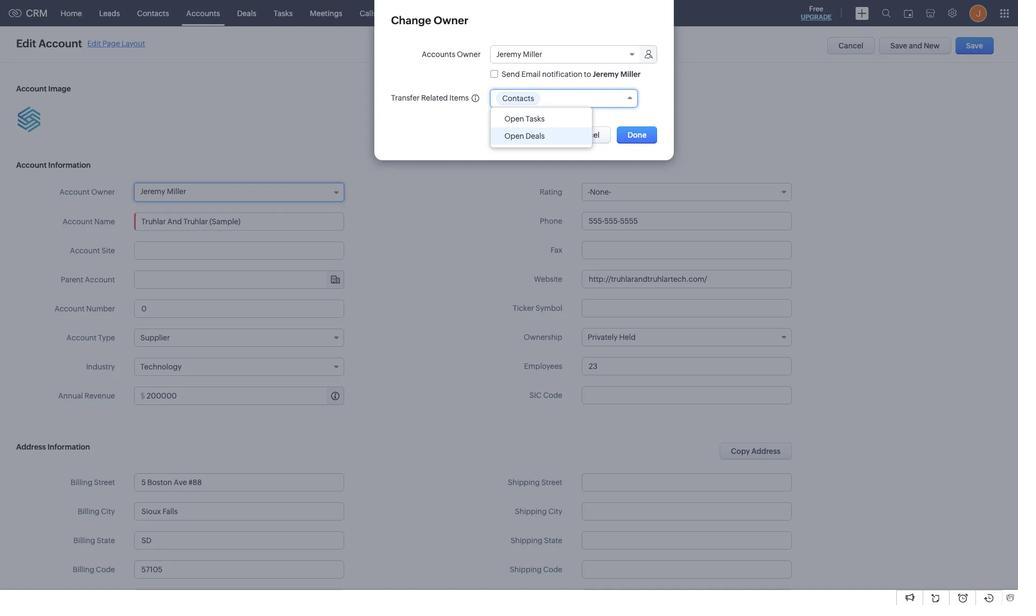 Task type: locate. For each thing, give the bounding box(es) containing it.
state down shipping city
[[544, 537, 562, 546]]

shipping code
[[510, 566, 562, 575]]

copy address button
[[720, 443, 792, 461]]

meetings
[[310, 9, 342, 18]]

2 country from the left
[[534, 595, 562, 604]]

save and new button
[[879, 37, 951, 54]]

1 state from the left
[[97, 537, 115, 546]]

open for open tasks
[[504, 115, 524, 123]]

edit left page
[[87, 39, 101, 48]]

code right sic
[[543, 392, 562, 400]]

0 vertical spatial information
[[48, 161, 91, 170]]

information
[[48, 161, 91, 170], [48, 443, 90, 452]]

0 horizontal spatial city
[[101, 508, 115, 517]]

save for save and new
[[890, 41, 907, 50]]

leads
[[99, 9, 120, 18]]

account for account site
[[70, 247, 100, 255]]

contacts up the open tasks
[[502, 94, 534, 103]]

0 horizontal spatial state
[[97, 537, 115, 546]]

shipping down shipping code
[[500, 595, 532, 604]]

cancel button
[[827, 37, 875, 54], [563, 127, 611, 144]]

code down billing state
[[96, 566, 115, 575]]

jeremy
[[496, 50, 521, 59], [593, 70, 619, 79], [140, 187, 165, 196]]

1 vertical spatial open
[[504, 132, 524, 141]]

1 horizontal spatial accounts
[[422, 50, 455, 59]]

account owner
[[60, 188, 115, 197]]

0 horizontal spatial tasks
[[274, 9, 293, 18]]

information for address
[[48, 443, 90, 452]]

0 horizontal spatial country
[[86, 595, 115, 604]]

billing country
[[63, 595, 115, 604]]

state down billing city
[[97, 537, 115, 546]]

1 country from the left
[[86, 595, 115, 604]]

free upgrade
[[801, 5, 832, 21]]

account for account number
[[55, 305, 85, 313]]

page
[[102, 39, 120, 48]]

owner
[[434, 14, 468, 26], [457, 50, 481, 59], [91, 188, 115, 197]]

cancel
[[839, 41, 863, 50], [575, 131, 600, 140]]

billing up billing city
[[71, 479, 92, 487]]

2 street from the left
[[541, 479, 562, 487]]

1 vertical spatial cancel button
[[563, 127, 611, 144]]

new
[[924, 41, 940, 50]]

contacts
[[137, 9, 169, 18], [502, 94, 534, 103]]

site
[[101, 247, 115, 255]]

shipping up shipping country
[[510, 566, 542, 575]]

accounts down change owner
[[422, 50, 455, 59]]

shipping state
[[511, 537, 562, 546]]

address
[[16, 443, 46, 452], [751, 448, 781, 456]]

website
[[534, 275, 562, 284]]

1 vertical spatial miller
[[620, 70, 641, 79]]

number
[[86, 305, 115, 313]]

account left type
[[66, 334, 97, 343]]

2 city from the left
[[548, 508, 562, 517]]

open inside option
[[504, 115, 524, 123]]

2 save from the left
[[966, 41, 983, 50]]

cancel button down upgrade at the right
[[827, 37, 875, 54]]

Contacts field
[[490, 89, 638, 108]]

edit
[[16, 37, 36, 50], [87, 39, 101, 48]]

miller
[[523, 50, 542, 59], [620, 70, 641, 79], [167, 187, 186, 196]]

0 horizontal spatial jeremy miller
[[140, 187, 186, 196]]

account left image
[[16, 85, 47, 93]]

0 vertical spatial miller
[[523, 50, 542, 59]]

billing up the billing country
[[73, 566, 94, 575]]

account
[[39, 37, 82, 50], [16, 85, 47, 93], [16, 161, 47, 170], [60, 188, 90, 197], [63, 218, 93, 226], [70, 247, 100, 255], [85, 276, 115, 284], [55, 305, 85, 313], [66, 334, 97, 343]]

deals down open tasks option
[[526, 132, 545, 141]]

1 vertical spatial cancel
[[575, 131, 600, 140]]

2 open from the top
[[504, 132, 524, 141]]

1 horizontal spatial save
[[966, 41, 983, 50]]

0 vertical spatial owner
[[434, 14, 468, 26]]

shipping up shipping city
[[508, 479, 540, 487]]

save inside button
[[890, 41, 907, 50]]

0 horizontal spatial contacts
[[137, 9, 169, 18]]

shipping up shipping code
[[511, 537, 543, 546]]

open down the open tasks
[[504, 132, 524, 141]]

contacts link
[[129, 0, 178, 26]]

1 horizontal spatial jeremy
[[496, 50, 521, 59]]

owner up accounts owner
[[434, 14, 468, 26]]

1 horizontal spatial street
[[541, 479, 562, 487]]

deals inside option
[[526, 132, 545, 141]]

shipping for shipping state
[[511, 537, 543, 546]]

account information
[[16, 161, 91, 170]]

account down image
[[16, 161, 47, 170]]

tasks inside option
[[526, 115, 545, 123]]

account image
[[16, 85, 71, 93]]

notification
[[542, 70, 582, 79]]

billing for billing country
[[63, 595, 85, 604]]

layout
[[122, 39, 145, 48]]

street up shipping city
[[541, 479, 562, 487]]

0 vertical spatial tasks
[[274, 9, 293, 18]]

owner up name
[[91, 188, 115, 197]]

2 state from the left
[[544, 537, 562, 546]]

0 horizontal spatial deals
[[237, 9, 256, 18]]

1 vertical spatial deals
[[526, 132, 545, 141]]

1 horizontal spatial state
[[544, 537, 562, 546]]

2 horizontal spatial miller
[[620, 70, 641, 79]]

open tasks
[[504, 115, 545, 123]]

save inside "button"
[[966, 41, 983, 50]]

account for account type
[[66, 334, 97, 343]]

save
[[890, 41, 907, 50], [966, 41, 983, 50]]

employees
[[524, 363, 562, 371]]

country
[[86, 595, 115, 604], [534, 595, 562, 604]]

2 vertical spatial owner
[[91, 188, 115, 197]]

account down parent
[[55, 305, 85, 313]]

code
[[543, 392, 562, 400], [96, 566, 115, 575], [543, 566, 562, 575]]

2 horizontal spatial jeremy
[[593, 70, 619, 79]]

information up account owner
[[48, 161, 91, 170]]

2 vertical spatial jeremy
[[140, 187, 165, 196]]

1 horizontal spatial deals
[[526, 132, 545, 141]]

1 horizontal spatial tasks
[[526, 115, 545, 123]]

save for save
[[966, 41, 983, 50]]

1 vertical spatial contacts
[[502, 94, 534, 103]]

1 open from the top
[[504, 115, 524, 123]]

1 vertical spatial owner
[[457, 50, 481, 59]]

account number
[[55, 305, 115, 313]]

accounts left deals link
[[186, 9, 220, 18]]

0 vertical spatial deals
[[237, 9, 256, 18]]

0 vertical spatial cancel
[[839, 41, 863, 50]]

0 horizontal spatial accounts
[[186, 9, 220, 18]]

shipping for shipping code
[[510, 566, 542, 575]]

accounts
[[186, 9, 220, 18], [422, 50, 455, 59]]

1 horizontal spatial address
[[751, 448, 781, 456]]

edit down "crm" link
[[16, 37, 36, 50]]

free
[[809, 5, 823, 13]]

billing for billing state
[[73, 537, 95, 546]]

0 vertical spatial jeremy miller
[[496, 50, 542, 59]]

0 vertical spatial open
[[504, 115, 524, 123]]

1 horizontal spatial city
[[548, 508, 562, 517]]

open up open deals
[[504, 115, 524, 123]]

1 vertical spatial jeremy miller
[[140, 187, 186, 196]]

1 vertical spatial information
[[48, 443, 90, 452]]

code down shipping state
[[543, 566, 562, 575]]

billing code
[[73, 566, 115, 575]]

annual
[[58, 392, 83, 401]]

tasks right deals link
[[274, 9, 293, 18]]

information inside the address information copy address
[[48, 443, 90, 452]]

calls link
[[351, 0, 385, 26]]

1 horizontal spatial country
[[534, 595, 562, 604]]

cancel button down contacts field
[[563, 127, 611, 144]]

1 horizontal spatial miller
[[523, 50, 542, 59]]

open deals
[[504, 132, 545, 141]]

symbol
[[536, 304, 562, 313]]

1 vertical spatial accounts
[[422, 50, 455, 59]]

1 horizontal spatial jeremy miller
[[496, 50, 542, 59]]

reports link
[[385, 0, 430, 26]]

1 vertical spatial tasks
[[526, 115, 545, 123]]

0 horizontal spatial cancel button
[[563, 127, 611, 144]]

owner down the campaigns
[[457, 50, 481, 59]]

account up account name
[[60, 188, 90, 197]]

2 vertical spatial miller
[[167, 187, 186, 196]]

1 city from the left
[[101, 508, 115, 517]]

0 horizontal spatial save
[[890, 41, 907, 50]]

crm
[[26, 8, 48, 19]]

billing for billing street
[[71, 479, 92, 487]]

1 street from the left
[[94, 479, 115, 487]]

contacts up layout
[[137, 9, 169, 18]]

0 horizontal spatial cancel
[[575, 131, 600, 140]]

0 vertical spatial jeremy
[[496, 50, 521, 59]]

state
[[97, 537, 115, 546], [544, 537, 562, 546]]

jeremy miller
[[496, 50, 542, 59], [140, 187, 186, 196]]

0 vertical spatial contacts
[[137, 9, 169, 18]]

calls
[[360, 9, 377, 18]]

address information copy address
[[16, 443, 781, 456]]

billing down billing street
[[78, 508, 99, 517]]

Jeremy Miller field
[[491, 46, 657, 63]]

home
[[61, 9, 82, 18]]

0 horizontal spatial street
[[94, 479, 115, 487]]

image image
[[16, 107, 42, 133]]

account type
[[66, 334, 115, 343]]

save button
[[955, 37, 994, 54]]

city up shipping state
[[548, 508, 562, 517]]

account left site
[[70, 247, 100, 255]]

billing up billing code
[[73, 537, 95, 546]]

0 vertical spatial accounts
[[186, 9, 220, 18]]

None text field
[[582, 212, 792, 231], [134, 242, 344, 260], [582, 270, 792, 289], [147, 388, 344, 405], [582, 474, 792, 492], [582, 503, 792, 521], [134, 532, 344, 551], [582, 532, 792, 551], [582, 561, 792, 580], [582, 212, 792, 231], [134, 242, 344, 260], [582, 270, 792, 289], [147, 388, 344, 405], [582, 474, 792, 492], [582, 503, 792, 521], [134, 532, 344, 551], [582, 532, 792, 551], [582, 561, 792, 580]]

1 save from the left
[[890, 41, 907, 50]]

list box containing open tasks
[[491, 108, 592, 148]]

shipping down shipping street
[[515, 508, 547, 517]]

billing down billing code
[[63, 595, 85, 604]]

country down billing code
[[86, 595, 115, 604]]

country down shipping code
[[534, 595, 562, 604]]

0 horizontal spatial jeremy
[[140, 187, 165, 196]]

street
[[94, 479, 115, 487], [541, 479, 562, 487]]

country for billing country
[[86, 595, 115, 604]]

deals left tasks link
[[237, 9, 256, 18]]

information for account
[[48, 161, 91, 170]]

save right new
[[966, 41, 983, 50]]

information up billing street
[[48, 443, 90, 452]]

0 vertical spatial cancel button
[[827, 37, 875, 54]]

1 horizontal spatial edit
[[87, 39, 101, 48]]

None text field
[[543, 94, 624, 103], [134, 213, 344, 231], [582, 241, 792, 260], [582, 299, 792, 318], [134, 300, 344, 318], [582, 358, 792, 376], [582, 387, 792, 405], [134, 474, 344, 492], [134, 503, 344, 521], [134, 561, 344, 580], [543, 94, 624, 103], [134, 213, 344, 231], [582, 241, 792, 260], [582, 299, 792, 318], [134, 300, 344, 318], [582, 358, 792, 376], [582, 387, 792, 405], [134, 474, 344, 492], [134, 503, 344, 521], [134, 561, 344, 580]]

shipping for shipping street
[[508, 479, 540, 487]]

1 horizontal spatial contacts
[[502, 94, 534, 103]]

account name
[[63, 218, 115, 226]]

meetings link
[[301, 0, 351, 26]]

accounts owner
[[422, 50, 481, 59]]

account left name
[[63, 218, 93, 226]]

accounts for accounts owner
[[422, 50, 455, 59]]

deals
[[237, 9, 256, 18], [526, 132, 545, 141]]

account site
[[70, 247, 115, 255]]

street up billing city
[[94, 479, 115, 487]]

city up billing state
[[101, 508, 115, 517]]

jeremy inside field
[[496, 50, 521, 59]]

related
[[421, 94, 448, 102]]

phone
[[540, 217, 562, 226]]

open inside option
[[504, 132, 524, 141]]

city for shipping city
[[548, 508, 562, 517]]

list box
[[491, 108, 592, 148]]

save left and
[[890, 41, 907, 50]]

leads link
[[91, 0, 129, 26]]

city
[[101, 508, 115, 517], [548, 508, 562, 517]]

campaigns
[[439, 9, 479, 18]]

tasks up open deals option
[[526, 115, 545, 123]]



Task type: vqa. For each thing, say whether or not it's contained in the screenshot.
Open Activities link
no



Task type: describe. For each thing, give the bounding box(es) containing it.
to
[[584, 70, 591, 79]]

sic code
[[529, 392, 562, 400]]

shipping street
[[508, 479, 562, 487]]

parent
[[61, 276, 83, 284]]

rating
[[540, 188, 562, 197]]

1 horizontal spatial cancel button
[[827, 37, 875, 54]]

parent account
[[61, 276, 115, 284]]

state for billing state
[[97, 537, 115, 546]]

home link
[[52, 0, 91, 26]]

ownership
[[524, 333, 562, 342]]

billing for billing city
[[78, 508, 99, 517]]

owner for change owner
[[434, 14, 468, 26]]

account for account owner
[[60, 188, 90, 197]]

transfer
[[391, 94, 420, 102]]

campaigns link
[[430, 0, 487, 26]]

shipping for shipping city
[[515, 508, 547, 517]]

owner for accounts owner
[[457, 50, 481, 59]]

accounts link
[[178, 0, 229, 26]]

billing street
[[71, 479, 115, 487]]

billing city
[[78, 508, 115, 517]]

code for sic code
[[543, 392, 562, 400]]

0 horizontal spatial miller
[[167, 187, 186, 196]]

fax
[[551, 246, 562, 255]]

shipping city
[[515, 508, 562, 517]]

open tasks option
[[491, 110, 592, 128]]

done
[[628, 131, 647, 140]]

image
[[48, 85, 71, 93]]

state for shipping state
[[544, 537, 562, 546]]

1 horizontal spatial cancel
[[839, 41, 863, 50]]

annual revenue
[[58, 392, 115, 401]]

ticker
[[513, 304, 534, 313]]

revenue
[[84, 392, 115, 401]]

account for account name
[[63, 218, 93, 226]]

deals link
[[229, 0, 265, 26]]

account for account image
[[16, 85, 47, 93]]

street for billing street
[[94, 479, 115, 487]]

country for shipping country
[[534, 595, 562, 604]]

email
[[521, 70, 541, 79]]

items
[[449, 94, 469, 102]]

sic
[[529, 392, 542, 400]]

account down home
[[39, 37, 82, 50]]

send email notification to jeremy miller
[[502, 70, 641, 79]]

type
[[98, 334, 115, 343]]

and
[[909, 41, 922, 50]]

save and new
[[890, 41, 940, 50]]

code for billing code
[[96, 566, 115, 575]]

done button
[[617, 127, 657, 144]]

transfer related items
[[391, 94, 469, 102]]

0 horizontal spatial edit
[[16, 37, 36, 50]]

send
[[502, 70, 520, 79]]

shipping for shipping country
[[500, 595, 532, 604]]

contacts inside field
[[502, 94, 534, 103]]

1 vertical spatial jeremy
[[593, 70, 619, 79]]

billing state
[[73, 537, 115, 546]]

upgrade
[[801, 13, 832, 21]]

edit account edit page layout
[[16, 37, 145, 50]]

owner for account owner
[[91, 188, 115, 197]]

jeremy miller inside field
[[496, 50, 542, 59]]

city for billing city
[[101, 508, 115, 517]]

account right parent
[[85, 276, 115, 284]]

edit inside edit account edit page layout
[[87, 39, 101, 48]]

open deals option
[[491, 128, 592, 145]]

0 horizontal spatial address
[[16, 443, 46, 452]]

accounts for accounts
[[186, 9, 220, 18]]

copy
[[731, 448, 750, 456]]

tasks link
[[265, 0, 301, 26]]

name
[[94, 218, 115, 226]]

code for shipping code
[[543, 566, 562, 575]]

shipping country
[[500, 595, 562, 604]]

billing for billing code
[[73, 566, 94, 575]]

reports
[[394, 9, 421, 18]]

edit page layout link
[[87, 39, 145, 48]]

crm link
[[9, 8, 48, 19]]

account for account information
[[16, 161, 47, 170]]

ticker symbol
[[513, 304, 562, 313]]

change owner
[[391, 14, 468, 26]]

industry
[[86, 363, 115, 372]]

change
[[391, 14, 431, 26]]

miller inside field
[[523, 50, 542, 59]]

open for open deals
[[504, 132, 524, 141]]

street for shipping street
[[541, 479, 562, 487]]



